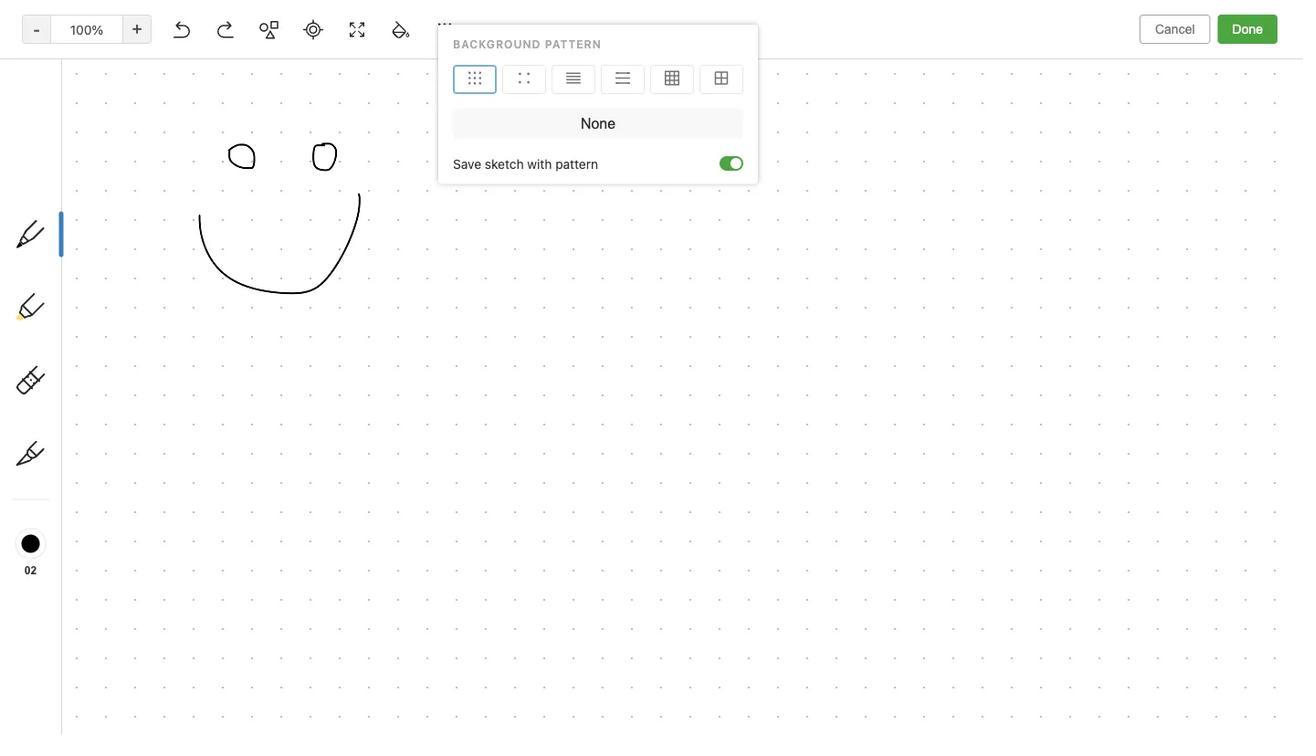 Task type: locate. For each thing, give the bounding box(es) containing it.
new button
[[11, 96, 208, 129]]

list
[[295, 251, 317, 266]]

notes inside note list element
[[259, 55, 309, 76]]

notes up notes
[[259, 55, 309, 76]]

tree containing home
[[0, 143, 219, 635]]

share button
[[1193, 44, 1260, 73]]

devices.
[[775, 11, 824, 26]]

shortcuts button
[[0, 173, 218, 202]]

on
[[651, 93, 666, 108]]

notes inside tree
[[40, 209, 75, 224]]

free:
[[617, 11, 648, 26]]

1 vertical spatial notes
[[40, 209, 75, 224]]

1 horizontal spatial notes
[[259, 55, 309, 76]]

22
[[243, 308, 256, 321]]

None search field
[[24, 53, 196, 86]]

notes left (
[[40, 209, 75, 224]]

tasks button
[[0, 231, 218, 260]]

changes
[[1207, 710, 1254, 724]]

expand note image
[[580, 48, 602, 69]]

evernote
[[484, 11, 538, 26]]

add a reminder image
[[578, 706, 600, 728]]

2
[[241, 94, 249, 109]]

add tag image
[[609, 706, 631, 728]]

grocery
[[243, 251, 292, 266]]

grocery list milk eggs sugar cheese
[[243, 251, 386, 285]]

trash
[[40, 377, 73, 392]]

tags
[[41, 308, 69, 323]]

0 vertical spatial notes
[[259, 55, 309, 76]]

ago
[[303, 308, 323, 321]]

tree
[[0, 143, 219, 635]]

note window element
[[0, 0, 1304, 736]]

first notebook button
[[623, 46, 734, 71]]

all changes saved
[[1190, 710, 1289, 724]]

notes
[[259, 55, 309, 76], [40, 209, 75, 224]]

notes for notes (
[[40, 209, 75, 224]]

across
[[687, 11, 726, 26]]

shortcuts
[[41, 180, 99, 195]]

16,
[[696, 93, 713, 108]]

Search text field
[[24, 53, 196, 86]]

trash link
[[0, 370, 218, 399]]

0 horizontal spatial notes
[[40, 209, 75, 224]]

22 minutes ago
[[243, 308, 323, 321]]

first
[[646, 51, 670, 65]]

shared with me
[[40, 337, 132, 352]]

new
[[40, 105, 67, 120]]

Note Editor text field
[[0, 0, 1304, 736]]

you
[[1159, 51, 1179, 65]]

eggs
[[271, 270, 300, 285]]

saved
[[1257, 710, 1289, 724]]

untitled
[[243, 141, 291, 156]]

(
[[80, 209, 84, 223]]

with
[[85, 337, 110, 352]]

note list element
[[219, 37, 567, 736]]



Task type: vqa. For each thing, say whether or not it's contained in the screenshot.
Notebooks
yes



Task type: describe. For each thing, give the bounding box(es) containing it.
nov
[[669, 93, 693, 108]]

me
[[114, 337, 132, 352]]

milk
[[243, 270, 267, 285]]

sync
[[654, 11, 683, 26]]

all
[[729, 11, 742, 26]]

only you
[[1130, 51, 1179, 65]]

for
[[597, 11, 614, 26]]

cheese
[[341, 270, 386, 285]]

edited
[[611, 93, 648, 108]]

all
[[1190, 710, 1203, 724]]

notebooks
[[41, 278, 105, 293]]

home link
[[0, 143, 219, 173]]

notes for notes
[[259, 55, 309, 76]]

minutes
[[259, 308, 300, 321]]

notes
[[252, 94, 285, 109]]

untitled button
[[219, 124, 567, 234]]

notes (
[[40, 209, 84, 224]]

settings image
[[186, 15, 208, 37]]

home
[[40, 150, 75, 165]]

only
[[1130, 51, 1155, 65]]

shared with me link
[[0, 330, 218, 359]]

first notebook
[[646, 51, 728, 65]]

shared
[[40, 337, 82, 352]]

cancel
[[828, 11, 868, 26]]

anytime.
[[872, 11, 922, 26]]

try
[[461, 11, 480, 26]]

upgrade button
[[11, 652, 208, 688]]

your
[[746, 11, 772, 26]]

personal
[[541, 11, 593, 26]]

notebook
[[674, 51, 728, 65]]

2 notes
[[241, 94, 285, 109]]

last edited on nov 16, 2023
[[582, 93, 748, 108]]

share
[[1209, 51, 1245, 66]]

last
[[582, 93, 607, 108]]

tasks
[[40, 238, 73, 253]]

notebooks link
[[0, 271, 218, 301]]

try evernote personal for free: sync across all your devices. cancel anytime.
[[461, 11, 922, 26]]

2023
[[717, 93, 748, 108]]

tags button
[[0, 301, 218, 330]]

sugar
[[303, 270, 338, 285]]

upgrade
[[94, 662, 149, 677]]



